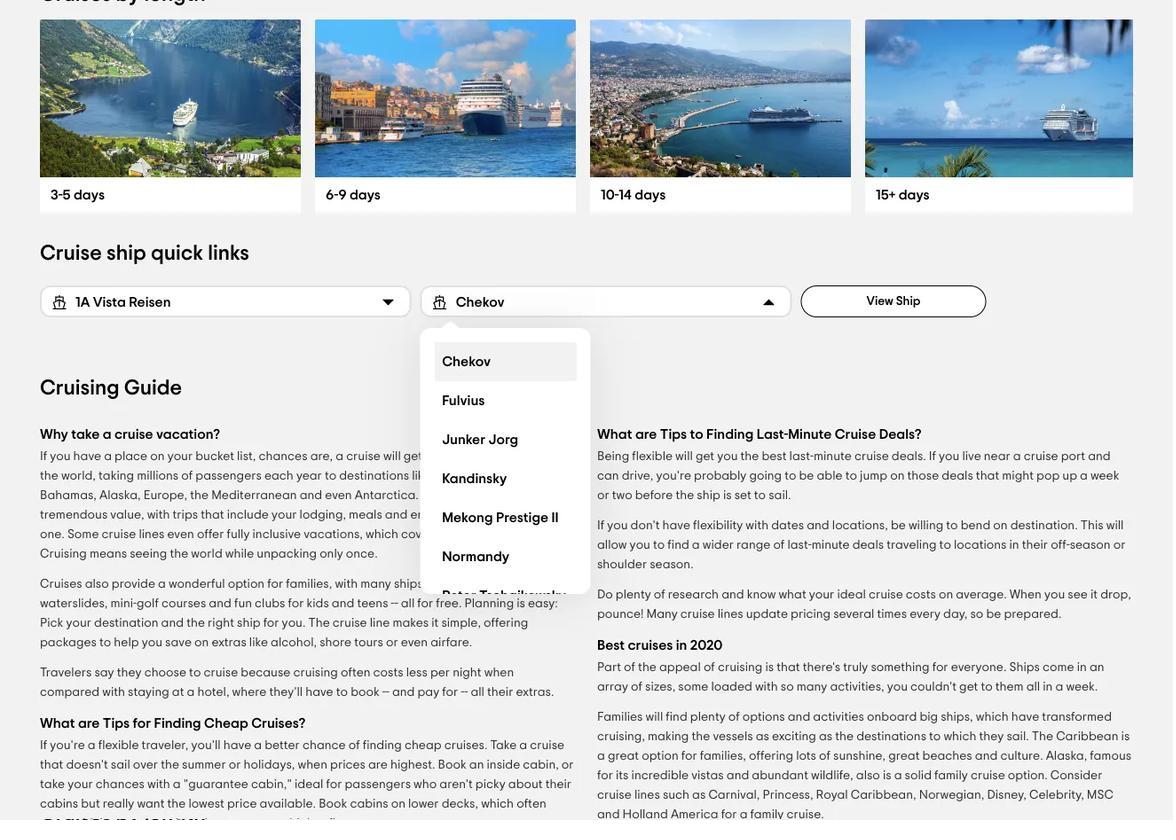 Task type: describe. For each thing, give the bounding box(es) containing it.
prestige
[[496, 511, 548, 525]]

cruise down value,
[[102, 529, 136, 541]]

on inside do plenty of research and know what your ideal cruise costs on average. when you see it drop, pounce! many cruise lines update pricing several times every day, so be prepared.
[[939, 589, 953, 602]]

mediterranean
[[211, 490, 297, 502]]

of right part
[[624, 662, 635, 674]]

lowest
[[189, 799, 224, 811]]

disney,
[[987, 790, 1027, 802]]

option.
[[1008, 770, 1048, 783]]

millions
[[137, 470, 179, 483]]

view
[[867, 296, 893, 308]]

celebrity,
[[1029, 790, 1084, 802]]

hotel,
[[197, 687, 229, 699]]

2 vertical spatial cruising
[[40, 548, 87, 561]]

families will find plenty of options and activities onboard big ships, which have transformed cruising, making the vessels as exciting as the destinations to which they sail. the caribbean is a great option for families, offering lots of sunshine, great beaches and culture. alaska, famous for its incredible vistas and abundant wildlife, also is a solid family cruise option. consider cruise lines such as carnival, princess, royal caribbean, norwegian, disney, celebrity, msc and holland america for a family cruise.
[[597, 712, 1132, 821]]

there.
[[449, 451, 482, 463]]

come inside what are tips for finding cheap cruises? if you're a flexible traveler, you'll have a better chance of finding cheap cruises. take a cruise that doesn't sail over the summer or holidays, when prices are highest. book an inside cabin, or take your chances with a "guarantee cabin," ideal for passengers who aren't picky about their cabins but really want the lowest price available. book cabins on lower decks, which often come with lower prices than those rooms on higher floors.
[[40, 818, 72, 821]]

to left bend
[[946, 520, 958, 532]]

1 horizontal spatial take
[[71, 428, 100, 442]]

appeal
[[659, 662, 701, 674]]

be inside the being flexible will get you the best last-minute cruise deals. if you live near a cruise port and can drive, you're probably going to be able to jump on those deals that might pop up a week or two before the ship is set to sail.
[[799, 470, 814, 483]]

cruise up pop
[[1024, 451, 1058, 463]]

0 horizontal spatial ship
[[106, 243, 146, 264]]

with inside cruises also provide a wonderful option for families, with many ships offering things like waterslides, mini-golf courses and fun clubs for kids and teens -- all for free. planning is easy: pick your destination and the right ship for you. the cruise line makes it simple, offering packages to help you save on extras like alcohol, shore tours or even airfare.
[[335, 579, 358, 591]]

last- inside if you don't have flexibility with dates and locations, be willing to bend on destination. this will allow you to find a wider range of last-minute deals traveling to locations in their off-season or shoulder season.
[[788, 540, 812, 552]]

europe,
[[143, 490, 187, 502]]

1 horizontal spatial family
[[935, 770, 968, 783]]

destination.
[[1011, 520, 1078, 532]]

meals
[[349, 509, 382, 522]]

for down carnival,
[[721, 809, 737, 821]]

offers
[[471, 490, 504, 502]]

the up bahamas,
[[40, 470, 58, 483]]

you up allow
[[607, 520, 628, 532]]

cruise down research at the bottom right of page
[[681, 609, 715, 621]]

you left there.
[[425, 451, 446, 463]]

all inside the travelers say they choose to cruise because cruising often costs less per night when compared with staying at a hotel, where they'll have to book -- and pay for -- all their extras.
[[471, 687, 484, 699]]

1 vertical spatial family
[[750, 809, 784, 821]]

0 vertical spatial cruising
[[40, 378, 119, 399]]

the up the than
[[167, 799, 186, 811]]

onboard
[[867, 712, 917, 724]]

holland
[[623, 809, 668, 821]]

0 horizontal spatial as
[[692, 790, 706, 802]]

to down willing
[[939, 540, 951, 552]]

of left sizes,
[[631, 682, 642, 694]]

on inside cruises also provide a wonderful option for families, with many ships offering things like waterslides, mini-golf courses and fun clubs for kids and teens -- all for free. planning is easy: pick your destination and the right ship for you. the cruise line makes it simple, offering packages to help you save on extras like alcohol, shore tours or even airfare.
[[194, 637, 209, 650]]

couldn't
[[911, 682, 957, 694]]

cruise up disney,
[[971, 770, 1005, 783]]

best
[[597, 639, 625, 653]]

to right able
[[845, 470, 857, 483]]

and left culture.
[[975, 751, 998, 763]]

cruise up place
[[114, 428, 153, 442]]

activities,
[[830, 682, 884, 694]]

season
[[1070, 540, 1111, 552]]

14
[[619, 188, 632, 202]]

their inside if you don't have flexibility with dates and locations, be willing to bend on destination. this will allow you to find a wider range of last-minute deals traveling to locations in their off-season or shoulder season.
[[1022, 540, 1048, 552]]

0 vertical spatial cover
[[529, 451, 562, 463]]

doesn't
[[66, 760, 108, 772]]

minute inside the being flexible will get you the best last-minute cruise deals. if you live near a cruise port and can drive, you're probably going to be able to jump on those deals that might pop up a week or two before the ship is set to sail.
[[814, 451, 852, 463]]

15+ days
[[876, 188, 930, 202]]

they'll
[[269, 687, 303, 699]]

it inside do plenty of research and know what your ideal cruise costs on average. when you see it drop, pounce! many cruise lines update pricing several times every day, so be prepared.
[[1091, 589, 1098, 602]]

what
[[779, 589, 806, 602]]

you down don't
[[630, 540, 650, 552]]

that inside if you have a place on your bucket list, chances are, a cruise will get you there. cruises cover the world, taking millions of passengers each year to destinations like the caribbean, the bahamas, alaska, europe, the mediterranean and even antarctica. cruising offers a tremendous value, with trips that include your lodging, meals and entertainment, all rolled into one. some cruise lines even offer fully inclusive vacations, which cover drinks and tours ashore. cruising means seeing the world while unpacking only once.
[[201, 509, 224, 522]]

traveling
[[887, 540, 937, 552]]

the down traveler,
[[161, 760, 179, 772]]

1 cabins from the left
[[40, 799, 78, 811]]

set
[[735, 490, 751, 502]]

to up probably
[[690, 428, 703, 442]]

is up famous
[[1121, 731, 1130, 744]]

ship inside the being flexible will get you the best last-minute cruise deals. if you live near a cruise port and can drive, you're probably going to be able to jump on those deals that might pop up a week or two before the ship is set to sail.
[[697, 490, 720, 502]]

to up hotel,
[[189, 667, 201, 680]]

1 vertical spatial chekov
[[442, 355, 490, 369]]

bahamas,
[[40, 490, 97, 502]]

things
[[473, 579, 508, 591]]

sail. inside families will find plenty of options and activities onboard big ships, which have transformed cruising, making the vessels as exciting as the destinations to which they sail. the caribbean is a great option for families, offering lots of sunshine, great beaches and culture. alaska, famous for its incredible vistas and abundant wildlife, also is a solid family cruise option. consider cruise lines such as carnival, princess, royal caribbean, norwegian, disney, celebrity, msc and holland america for a family cruise.
[[1007, 731, 1029, 744]]

cruise inside cruises also provide a wonderful option for families, with many ships offering things like waterslides, mini-golf courses and fun clubs for kids and teens -- all for free. planning is easy: pick your destination and the right ship for you. the cruise line makes it simple, offering packages to help you save on extras like alcohol, shore tours or even airfare.
[[333, 618, 367, 630]]

find inside if you don't have flexibility with dates and locations, be willing to bend on destination. this will allow you to find a wider range of last-minute deals traveling to locations in their off-season or shoulder season.
[[668, 540, 689, 552]]

sail. inside the being flexible will get you the best last-minute cruise deals. if you live near a cruise port and can drive, you're probably going to be able to jump on those deals that might pop up a week or two before the ship is set to sail.
[[769, 490, 791, 502]]

you down why
[[50, 451, 71, 463]]

chekov button
[[420, 286, 792, 318]]

1 horizontal spatial prices
[[330, 760, 366, 772]]

will inside if you have a place on your bucket list, chances are, a cruise will get you there. cruises cover the world, taking millions of passengers each year to destinations like the caribbean, the bahamas, alaska, europe, the mediterranean and even antarctica. cruising offers a tremendous value, with trips that include your lodging, meals and entertainment, all rolled into one. some cruise lines even offer fully inclusive vacations, which cover drinks and tours ashore. cruising means seeing the world while unpacking only once.
[[383, 451, 401, 463]]

ashore.
[[530, 529, 573, 541]]

you left live
[[939, 451, 960, 463]]

are for to
[[635, 428, 657, 442]]

truly
[[843, 662, 868, 674]]

or up "guarantee
[[229, 760, 241, 772]]

days for 10-14 days
[[635, 188, 666, 202]]

some
[[678, 682, 708, 694]]

those inside what are tips for finding cheap cruises? if you're a flexible traveler, you'll have a better chance of finding cheap cruises. take a cruise that doesn't sail over the summer or holidays, when prices are highest. book an inside cabin, or take your chances with a "guarantee cabin," ideal for passengers who aren't picky about their cabins but really want the lowest price available. book cabins on lower decks, which often come with lower prices than those rooms on higher floors.
[[200, 818, 232, 821]]

is left solid
[[883, 770, 892, 783]]

which inside what are tips for finding cheap cruises? if you're a flexible traveler, you'll have a better chance of finding cheap cruises. take a cruise that doesn't sail over the summer or holidays, when prices are highest. book an inside cabin, or take your chances with a "guarantee cabin," ideal for passengers who aren't picky about their cabins but really want the lowest price available. book cabins on lower decks, which often come with lower prices than those rooms on higher floors.
[[481, 799, 514, 811]]

a inside the travelers say they choose to cruise because cruising often costs less per night when compared with staying at a hotel, where they'll have to book -- and pay for -- all their extras.
[[187, 687, 195, 699]]

all inside cruises also provide a wonderful option for families, with many ships offering things like waterslides, mini-golf courses and fun clubs for kids and teens -- all for free. planning is easy: pick your destination and the right ship for you. the cruise line makes it simple, offering packages to help you save on extras like alcohol, shore tours or even airfare.
[[401, 598, 415, 611]]

the right before
[[676, 490, 694, 502]]

for up vistas in the right of the page
[[681, 751, 697, 763]]

save
[[165, 637, 192, 650]]

have inside the travelers say they choose to cruise because cruising often costs less per night when compared with staying at a hotel, where they'll have to book -- and pay for -- all their extras.
[[305, 687, 333, 699]]

princess,
[[763, 790, 813, 802]]

caribbean
[[1056, 731, 1119, 744]]

activities
[[813, 712, 864, 724]]

an inside part of the appeal of cruising is that there's truly something for everyone. ships come in an array of sizes, some loaded with so many activities, you couldn't get to them all in a week.
[[1090, 662, 1105, 674]]

and up carnival,
[[727, 770, 749, 783]]

might
[[1002, 470, 1034, 483]]

provide
[[112, 579, 155, 591]]

option inside cruises also provide a wonderful option for families, with many ships offering things like waterslides, mini-golf courses and fun clubs for kids and teens -- all for free. planning is easy: pick your destination and the right ship for you. the cruise line makes it simple, offering packages to help you save on extras like alcohol, shore tours or even airfare.
[[228, 579, 265, 591]]

and right the kids
[[332, 598, 354, 611]]

finding for last-
[[707, 428, 754, 442]]

and up save
[[161, 618, 184, 630]]

you'll
[[191, 740, 221, 753]]

pick
[[40, 618, 63, 630]]

cruises inside cruises also provide a wonderful option for families, with many ships offering things like waterslides, mini-golf courses and fun clubs for kids and teens -- all for free. planning is easy: pick your destination and the right ship for you. the cruise line makes it simple, offering packages to help you save on extras like alcohol, shore tours or even airfare.
[[40, 579, 82, 591]]

cruise right are,
[[346, 451, 381, 463]]

unpacking
[[257, 548, 317, 561]]

in up appeal
[[676, 639, 687, 653]]

alaska, inside if you have a place on your bucket list, chances are, a cruise will get you there. cruises cover the world, taking millions of passengers each year to destinations like the caribbean, the bahamas, alaska, europe, the mediterranean and even antarctica. cruising offers a tremendous value, with trips that include your lodging, meals and entertainment, all rolled into one. some cruise lines even offer fully inclusive vacations, which cover drinks and tours ashore. cruising means seeing the world while unpacking only once.
[[99, 490, 141, 502]]

0 horizontal spatial offering
[[426, 579, 470, 591]]

flexible inside what are tips for finding cheap cruises? if you're a flexible traveler, you'll have a better chance of finding cheap cruises. take a cruise that doesn't sail over the summer or holidays, when prices are highest. book an inside cabin, or take your chances with a "guarantee cabin," ideal for passengers who aren't picky about their cabins but really want the lowest price available. book cabins on lower decks, which often come with lower prices than those rooms on higher floors.
[[98, 740, 139, 753]]

what for what are tips to finding last-minute cruise deals?
[[597, 428, 632, 442]]

everyone.
[[951, 662, 1007, 674]]

each
[[264, 470, 294, 483]]

week
[[1091, 470, 1119, 483]]

your inside what are tips for finding cheap cruises? if you're a flexible traveler, you'll have a better chance of finding cheap cruises. take a cruise that doesn't sail over the summer or holidays, when prices are highest. book an inside cabin, or take your chances with a "guarantee cabin," ideal for passengers who aren't picky about their cabins but really want the lowest price available. book cabins on lower decks, which often come with lower prices than those rooms on higher floors.
[[68, 779, 93, 792]]

1 horizontal spatial cruise
[[835, 428, 876, 442]]

2 horizontal spatial like
[[510, 579, 529, 591]]

cabin,
[[523, 760, 559, 772]]

compared
[[40, 687, 100, 699]]

the up rolled
[[523, 470, 541, 483]]

rooms
[[235, 818, 270, 821]]

cheap
[[405, 740, 442, 753]]

have inside what are tips for finding cheap cruises? if you're a flexible traveler, you'll have a better chance of finding cheap cruises. take a cruise that doesn't sail over the summer or holidays, when prices are highest. book an inside cabin, or take your chances with a "guarantee cabin," ideal for passengers who aren't picky about their cabins but really want the lowest price available. book cabins on lower decks, which often come with lower prices than those rooms on higher floors.
[[223, 740, 251, 753]]

the inside families will find plenty of options and activities onboard big ships, which have transformed cruising, making the vessels as exciting as the destinations to which they sail. the caribbean is a great option for families, offering lots of sunshine, great beaches and culture. alaska, famous for its incredible vistas and abundant wildlife, also is a solid family cruise option. consider cruise lines such as carnival, princess, royal caribbean, norwegian, disney, celebrity, msc and holland america for a family cruise.
[[1032, 731, 1054, 744]]

being
[[597, 451, 629, 463]]

and up exciting
[[788, 712, 810, 724]]

norwegian,
[[919, 790, 985, 802]]

for inside part of the appeal of cruising is that there's truly something for everyone. ships come in an array of sizes, some loaded with so many activities, you couldn't get to them all in a week.
[[932, 662, 948, 674]]

and inside do plenty of research and know what your ideal cruise costs on average. when you see it drop, pounce! many cruise lines update pricing several times every day, so be prepared.
[[722, 589, 744, 602]]

and up right
[[209, 598, 232, 611]]

and down "year"
[[300, 490, 322, 502]]

your up inclusive
[[271, 509, 297, 522]]

the left world
[[170, 548, 188, 561]]

have inside families will find plenty of options and activities onboard big ships, which have transformed cruising, making the vessels as exciting as the destinations to which they sail. the caribbean is a great option for families, offering lots of sunshine, great beaches and culture. alaska, famous for its incredible vistas and abundant wildlife, also is a solid family cruise option. consider cruise lines such as carnival, princess, royal caribbean, norwegian, disney, celebrity, msc and holland america for a family cruise.
[[1011, 712, 1039, 724]]

of inside if you have a place on your bucket list, chances are, a cruise will get you there. cruises cover the world, taking millions of passengers each year to destinations like the caribbean, the bahamas, alaska, europe, the mediterranean and even antarctica. cruising offers a tremendous value, with trips that include your lodging, meals and entertainment, all rolled into one. some cruise lines even offer fully inclusive vacations, which cover drinks and tours ashore. cruising means seeing the world while unpacking only once.
[[181, 470, 193, 483]]

the left vessels
[[692, 731, 710, 744]]

mekong
[[442, 511, 493, 525]]

6-9 days link
[[326, 188, 381, 202]]

0 horizontal spatial lower
[[100, 818, 131, 821]]

you up probably
[[717, 451, 738, 463]]

aren't
[[440, 779, 473, 792]]

0 horizontal spatial cruise
[[40, 243, 102, 264]]

0 horizontal spatial even
[[167, 529, 194, 541]]

prepared.
[[1004, 609, 1062, 621]]

which down the ships,
[[944, 731, 977, 744]]

caribbean, inside families will find plenty of options and activities onboard big ships, which have transformed cruising, making the vessels as exciting as the destinations to which they sail. the caribbean is a great option for families, offering lots of sunshine, great beaches and culture. alaska, famous for its incredible vistas and abundant wildlife, also is a solid family cruise option. consider cruise lines such as carnival, princess, royal caribbean, norwegian, disney, celebrity, msc and holland america for a family cruise.
[[851, 790, 916, 802]]

part of the appeal of cruising is that there's truly something for everyone. ships come in an array of sizes, some loaded with so many activities, you couldn't get to them all in a week.
[[597, 662, 1105, 694]]

cruise up jump
[[855, 451, 889, 463]]

0 vertical spatial book
[[438, 760, 467, 772]]

world,
[[61, 470, 96, 483]]

cruises.
[[444, 740, 488, 753]]

deals inside if you don't have flexibility with dates and locations, be willing to bend on destination. this will allow you to find a wider range of last-minute deals traveling to locations in their off-season or shoulder season.
[[853, 540, 884, 552]]

for up floors.
[[326, 779, 342, 792]]

1 horizontal spatial even
[[325, 490, 352, 502]]

ii
[[551, 511, 558, 525]]

which inside if you have a place on your bucket list, chances are, a cruise will get you there. cruises cover the world, taking millions of passengers each year to destinations like the caribbean, the bahamas, alaska, europe, the mediterranean and even antarctica. cruising offers a tremendous value, with trips that include your lodging, meals and entertainment, all rolled into one. some cruise lines even offer fully inclusive vacations, which cover drinks and tours ashore. cruising means seeing the world while unpacking only once.
[[366, 529, 398, 541]]

15+
[[876, 188, 896, 202]]

and inside if you don't have flexibility with dates and locations, be willing to bend on destination. this will allow you to find a wider range of last-minute deals traveling to locations in their off-season or shoulder season.
[[807, 520, 830, 532]]

at
[[172, 687, 184, 699]]

days for 6-9 days
[[350, 188, 381, 202]]

1 vertical spatial offering
[[484, 618, 528, 630]]

of right 'lots' at bottom
[[819, 751, 831, 763]]

to right set
[[754, 490, 766, 502]]

0 vertical spatial lower
[[408, 799, 439, 811]]

with down but
[[74, 818, 97, 821]]

place
[[115, 451, 147, 463]]

while
[[225, 548, 254, 561]]

of inside what are tips for finding cheap cruises? if you're a flexible traveler, you'll have a better chance of finding cheap cruises. take a cruise that doesn't sail over the summer or holidays, when prices are highest. book an inside cabin, or take your chances with a "guarantee cabin," ideal for passengers who aren't picky about their cabins but really want the lowest price available. book cabins on lower decks, which often come with lower prices than those rooms on higher floors.
[[349, 740, 360, 753]]

a inside part of the appeal of cruising is that there's truly something for everyone. ships come in an array of sizes, some loaded with so many activities, you couldn't get to them all in a week.
[[1056, 682, 1063, 694]]

"guarantee
[[183, 779, 248, 792]]

tips for to
[[660, 428, 687, 442]]

if inside what are tips for finding cheap cruises? if you're a flexible traveler, you'll have a better chance of finding cheap cruises. take a cruise that doesn't sail over the summer or holidays, when prices are highest. book an inside cabin, or take your chances with a "guarantee cabin," ideal for passengers who aren't picky about their cabins but really want the lowest price available. book cabins on lower decks, which often come with lower prices than those rooms on higher floors.
[[40, 740, 47, 753]]

vistas
[[692, 770, 724, 783]]

carnival,
[[709, 790, 760, 802]]

those inside the being flexible will get you the best last-minute cruise deals. if you live near a cruise port and can drive, you're probably going to be able to jump on those deals that might pop up a week or two before the ship is set to sail.
[[907, 470, 939, 483]]

minute
[[788, 428, 832, 442]]

line
[[370, 618, 390, 630]]

which down them
[[976, 712, 1009, 724]]

kandinsky
[[442, 472, 507, 486]]

cruise down its
[[597, 790, 632, 802]]

choose
[[144, 667, 186, 680]]

on inside the being flexible will get you the best last-minute cruise deals. if you live near a cruise port and can drive, you're probably going to be able to jump on those deals that might pop up a week or two before the ship is set to sail.
[[890, 470, 905, 483]]

drive,
[[622, 470, 654, 483]]

your inside do plenty of research and know what your ideal cruise costs on average. when you see it drop, pounce! many cruise lines update pricing several times every day, so be prepared.
[[809, 589, 835, 602]]

cruises inside if you have a place on your bucket list, chances are, a cruise will get you there. cruises cover the world, taking millions of passengers each year to destinations like the caribbean, the bahamas, alaska, europe, the mediterranean and even antarctica. cruising offers a tremendous value, with trips that include your lodging, meals and entertainment, all rolled into one. some cruise lines even offer fully inclusive vacations, which cover drinks and tours ashore. cruising means seeing the world while unpacking only once.
[[484, 451, 527, 463]]

plenty inside families will find plenty of options and activities onboard big ships, which have transformed cruising, making the vessels as exciting as the destinations to which they sail. the caribbean is a great option for families, offering lots of sunshine, great beaches and culture. alaska, famous for its incredible vistas and abundant wildlife, also is a solid family cruise option. consider cruise lines such as carnival, princess, royal caribbean, norwegian, disney, celebrity, msc and holland america for a family cruise.
[[690, 712, 726, 724]]

minute inside if you don't have flexibility with dates and locations, be willing to bend on destination. this will allow you to find a wider range of last-minute deals traveling to locations in their off-season or shoulder season.
[[812, 540, 850, 552]]

will inside families will find plenty of options and activities onboard big ships, which have transformed cruising, making the vessels as exciting as the destinations to which they sail. the caribbean is a great option for families, offering lots of sunshine, great beaches and culture. alaska, famous for its incredible vistas and abundant wildlife, also is a solid family cruise option. consider cruise lines such as carnival, princess, royal caribbean, norwegian, disney, celebrity, msc and holland america for a family cruise.
[[646, 712, 663, 724]]

cruise up times
[[869, 589, 903, 602]]

3-
[[51, 188, 63, 202]]

to inside families will find plenty of options and activities onboard big ships, which have transformed cruising, making the vessels as exciting as the destinations to which they sail. the caribbean is a great option for families, offering lots of sunshine, great beaches and culture. alaska, famous for its incredible vistas and abundant wildlife, also is a solid family cruise option. consider cruise lines such as carnival, princess, royal caribbean, norwegian, disney, celebrity, msc and holland america for a family cruise.
[[929, 731, 941, 744]]

offer
[[197, 529, 224, 541]]

that inside what are tips for finding cheap cruises? if you're a flexible traveler, you'll have a better chance of finding cheap cruises. take a cruise that doesn't sail over the summer or holidays, when prices are highest. book an inside cabin, or take your chances with a "guarantee cabin," ideal for passengers who aren't picky about their cabins but really want the lowest price available. book cabins on lower decks, which often come with lower prices than those rooms on higher floors.
[[40, 760, 63, 772]]

guide
[[124, 378, 182, 399]]

available.
[[260, 799, 316, 811]]

do plenty of research and know what your ideal cruise costs on average. when you see it drop, pounce! many cruise lines update pricing several times every day, so be prepared.
[[597, 589, 1131, 621]]

and down mekong prestige ii
[[473, 529, 495, 541]]

mini-
[[110, 598, 137, 611]]

1 horizontal spatial are
[[368, 760, 388, 772]]

on down available.
[[272, 818, 287, 821]]

your inside cruises also provide a wonderful option for families, with many ships offering things like waterslides, mini-golf courses and fun clubs for kids and teens -- all for free. planning is easy: pick your destination and the right ship for you. the cruise line makes it simple, offering packages to help you save on extras like alcohol, shore tours or even airfare.
[[66, 618, 91, 630]]

get inside the being flexible will get you the best last-minute cruise deals. if you live near a cruise port and can drive, you're probably going to be able to jump on those deals that might pop up a week or two before the ship is set to sail.
[[696, 451, 714, 463]]

cruise ship quick links
[[40, 243, 249, 264]]

for up clubs
[[267, 579, 283, 591]]

flexible inside the being flexible will get you the best last-minute cruise deals. if you live near a cruise port and can drive, you're probably going to be able to jump on those deals that might pop up a week or two before the ship is set to sail.
[[632, 451, 673, 463]]

lines for of
[[634, 790, 660, 802]]

port
[[1061, 451, 1085, 463]]

3-5 days link
[[51, 188, 105, 202]]

tips for for
[[103, 717, 130, 731]]

cruising,
[[597, 731, 645, 744]]

in left 'week.'
[[1043, 682, 1053, 694]]

and down antarctica.
[[385, 509, 408, 522]]

cruising inside the travelers say they choose to cruise because cruising often costs less per night when compared with staying at a hotel, where they'll have to book -- and pay for -- all their extras.
[[293, 667, 338, 680]]

to up season. on the right bottom of page
[[653, 540, 665, 552]]

that inside part of the appeal of cruising is that there's truly something for everyone. ships come in an array of sizes, some loaded with so many activities, you couldn't get to them all in a week.
[[777, 662, 800, 674]]

the inside cruises also provide a wonderful option for families, with many ships offering things like waterslides, mini-golf courses and fun clubs for kids and teens -- all for free. planning is easy: pick your destination and the right ship for you. the cruise line makes it simple, offering packages to help you save on extras like alcohol, shore tours or even airfare.
[[308, 618, 330, 630]]

0 horizontal spatial cover
[[401, 529, 433, 541]]

you're inside what are tips for finding cheap cruises? if you're a flexible traveler, you'll have a better chance of finding cheap cruises. take a cruise that doesn't sail over the summer or holidays, when prices are highest. book an inside cabin, or take your chances with a "guarantee cabin," ideal for passengers who aren't picky about their cabins but really want the lowest price available. book cabins on lower decks, which often come with lower prices than those rooms on higher floors.
[[50, 740, 85, 753]]

of up vessels
[[728, 712, 740, 724]]

with inside the travelers say they choose to cruise because cruising often costs less per night when compared with staying at a hotel, where they'll have to book -- and pay for -- all their extras.
[[102, 687, 125, 699]]

for inside the travelers say they choose to cruise because cruising often costs less per night when compared with staying at a hotel, where they'll have to book -- and pay for -- all their extras.
[[442, 687, 458, 699]]

ideal inside what are tips for finding cheap cruises? if you're a flexible traveler, you'll have a better chance of finding cheap cruises. take a cruise that doesn't sail over the summer or holidays, when prices are highest. book an inside cabin, or take your chances with a "guarantee cabin," ideal for passengers who aren't picky about their cabins but really want the lowest price available. book cabins on lower decks, which often come with lower prices than those rooms on higher floors.
[[295, 779, 323, 792]]

fun
[[234, 598, 252, 611]]

days for 3-5 days
[[74, 188, 105, 202]]

to inside part of the appeal of cruising is that there's truly something for everyone. ships come in an array of sizes, some loaded with so many activities, you couldn't get to them all in a week.
[[981, 682, 993, 694]]

per
[[430, 667, 450, 680]]

in up 'week.'
[[1077, 662, 1087, 674]]

destinations inside if you have a place on your bucket list, chances are, a cruise will get you there. cruises cover the world, taking millions of passengers each year to destinations like the caribbean, the bahamas, alaska, europe, the mediterranean and even antarctica. cruising offers a tremendous value, with trips that include your lodging, meals and entertainment, all rolled into one. some cruise lines even offer fully inclusive vacations, which cover drinks and tours ashore. cruising means seeing the world while unpacking only once.
[[339, 470, 409, 483]]

there's
[[803, 662, 841, 674]]

1 vertical spatial cruising
[[421, 490, 468, 502]]

for left its
[[597, 770, 613, 783]]

they inside families will find plenty of options and activities onboard big ships, which have transformed cruising, making the vessels as exciting as the destinations to which they sail. the caribbean is a great option for families, offering lots of sunshine, great beaches and culture. alaska, famous for its incredible vistas and abundant wildlife, also is a solid family cruise option. consider cruise lines such as carnival, princess, royal caribbean, norwegian, disney, celebrity, msc and holland america for a family cruise.
[[979, 731, 1004, 744]]



Task type: vqa. For each thing, say whether or not it's contained in the screenshot.
dates
yes



Task type: locate. For each thing, give the bounding box(es) containing it.
when
[[484, 667, 514, 680], [298, 760, 327, 772]]

their left extras.
[[487, 687, 513, 699]]

when down chance
[[298, 760, 327, 772]]

1 vertical spatial cover
[[401, 529, 433, 541]]

for down staying
[[133, 717, 151, 731]]

what down compared
[[40, 717, 75, 731]]

wildlife,
[[811, 770, 853, 783]]

1 horizontal spatial finding
[[707, 428, 754, 442]]

so inside part of the appeal of cruising is that there's truly something for everyone. ships come in an array of sizes, some loaded with so many activities, you couldn't get to them all in a week.
[[781, 682, 794, 694]]

you
[[50, 451, 71, 463], [425, 451, 446, 463], [717, 451, 738, 463], [939, 451, 960, 463], [607, 520, 628, 532], [630, 540, 650, 552], [1045, 589, 1065, 602], [142, 637, 162, 650], [887, 682, 908, 694]]

locations
[[954, 540, 1007, 552]]

0 vertical spatial tours
[[498, 529, 527, 541]]

2 great from the left
[[889, 751, 920, 763]]

its
[[616, 770, 629, 783]]

0 horizontal spatial deals
[[853, 540, 884, 552]]

your down doesn't
[[68, 779, 93, 792]]

or inside the being flexible will get you the best last-minute cruise deals. if you live near a cruise port and can drive, you're probably going to be able to jump on those deals that might pop up a week or two before the ship is set to sail.
[[597, 490, 609, 502]]

to
[[690, 428, 703, 442], [325, 470, 337, 483], [785, 470, 796, 483], [845, 470, 857, 483], [754, 490, 766, 502], [946, 520, 958, 532], [653, 540, 665, 552], [939, 540, 951, 552], [99, 637, 111, 650], [189, 667, 201, 680], [981, 682, 993, 694], [336, 687, 348, 699], [929, 731, 941, 744]]

destination
[[94, 618, 158, 630]]

chances inside what are tips for finding cheap cruises? if you're a flexible traveler, you'll have a better chance of finding cheap cruises. take a cruise that doesn't sail over the summer or holidays, when prices are highest. book an inside cabin, or take your chances with a "guarantee cabin," ideal for passengers who aren't picky about their cabins but really want the lowest price available. book cabins on lower decks, which often come with lower prices than those rooms on higher floors.
[[96, 779, 145, 792]]

ideal up the "several"
[[837, 589, 866, 602]]

to left the book
[[336, 687, 348, 699]]

often inside what are tips for finding cheap cruises? if you're a flexible traveler, you'll have a better chance of finding cheap cruises. take a cruise that doesn't sail over the summer or holidays, when prices are highest. book an inside cabin, or take your chances with a "guarantee cabin," ideal for passengers who aren't picky about their cabins but really want the lowest price available. book cabins on lower decks, which often come with lower prices than those rooms on higher floors.
[[517, 799, 546, 811]]

0 horizontal spatial caribbean,
[[455, 470, 520, 483]]

0 vertical spatial the
[[308, 618, 330, 630]]

costs inside the travelers say they choose to cruise because cruising often costs less per night when compared with staying at a hotel, where they'll have to book -- and pay for -- all their extras.
[[373, 667, 403, 680]]

know
[[747, 589, 776, 602]]

you're
[[656, 470, 691, 483], [50, 740, 85, 753]]

be down average.
[[986, 609, 1001, 621]]

have inside if you don't have flexibility with dates and locations, be willing to bend on destination. this will allow you to find a wider range of last-minute deals traveling to locations in their off-season or shoulder season.
[[663, 520, 690, 532]]

1 vertical spatial last-
[[788, 540, 812, 552]]

1 horizontal spatial they
[[979, 731, 1004, 744]]

week.
[[1066, 682, 1098, 694]]

in inside if you don't have flexibility with dates and locations, be willing to bend on destination. this will allow you to find a wider range of last-minute deals traveling to locations in their off-season or shoulder season.
[[1009, 540, 1019, 552]]

list box
[[420, 328, 591, 616]]

ideal up available.
[[295, 779, 323, 792]]

1 horizontal spatial those
[[907, 470, 939, 483]]

when inside what are tips for finding cheap cruises? if you're a flexible traveler, you'll have a better chance of finding cheap cruises. take a cruise that doesn't sail over the summer or holidays, when prices are highest. book an inside cabin, or take your chances with a "guarantee cabin," ideal for passengers who aren't picky about their cabins but really want the lowest price available. book cabins on lower decks, which often come with lower prices than those rooms on higher floors.
[[298, 760, 327, 772]]

free.
[[436, 598, 462, 611]]

2 horizontal spatial as
[[819, 731, 833, 744]]

0 horizontal spatial come
[[40, 818, 72, 821]]

1 horizontal spatial cruising
[[718, 662, 763, 674]]

deals inside the being flexible will get you the best last-minute cruise deals. if you live near a cruise port and can drive, you're probably going to be able to jump on those deals that might pop up a week or two before the ship is set to sail.
[[942, 470, 973, 483]]

two
[[612, 490, 632, 502]]

take inside what are tips for finding cheap cruises? if you're a flexible traveler, you'll have a better chance of finding cheap cruises. take a cruise that doesn't sail over the summer or holidays, when prices are highest. book an inside cabin, or take your chances with a "guarantee cabin," ideal for passengers who aren't picky about their cabins but really want the lowest price available. book cabins on lower decks, which often come with lower prices than those rooms on higher floors.
[[40, 779, 65, 792]]

0 horizontal spatial book
[[319, 799, 347, 811]]

going
[[749, 470, 782, 483]]

with inside if you don't have flexibility with dates and locations, be willing to bend on destination. this will allow you to find a wider range of last-minute deals traveling to locations in their off-season or shoulder season.
[[746, 520, 769, 532]]

destinations
[[339, 470, 409, 483], [857, 731, 927, 744]]

view ship button
[[801, 286, 987, 318]]

often inside the travelers say they choose to cruise because cruising often costs less per night when compared with staying at a hotel, where they'll have to book -- and pay for -- all their extras.
[[341, 667, 371, 680]]

bucket
[[195, 451, 234, 463]]

alcohol,
[[271, 637, 317, 650]]

have down them
[[1011, 712, 1039, 724]]

1 horizontal spatial chances
[[259, 451, 308, 463]]

1 vertical spatial those
[[200, 818, 232, 821]]

include
[[227, 509, 269, 522]]

minute down locations,
[[812, 540, 850, 552]]

also up waterslides,
[[85, 579, 109, 591]]

to inside cruises also provide a wonderful option for families, with many ships offering things like waterslides, mini-golf courses and fun clubs for kids and teens -- all for free. planning is easy: pick your destination and the right ship for you. the cruise line makes it simple, offering packages to help you save on extras like alcohol, shore tours or even airfare.
[[99, 637, 111, 650]]

1 horizontal spatial book
[[438, 760, 467, 772]]

they right say on the bottom left of page
[[117, 667, 142, 680]]

last- inside the being flexible will get you the best last-minute cruise deals. if you live near a cruise port and can drive, you're probably going to be able to jump on those deals that might pop up a week or two before the ship is set to sail.
[[789, 451, 814, 463]]

with down say on the bottom left of page
[[102, 687, 125, 699]]

cruise up shore
[[333, 618, 367, 630]]

0 vertical spatial be
[[799, 470, 814, 483]]

cruise
[[114, 428, 153, 442], [346, 451, 381, 463], [855, 451, 889, 463], [1024, 451, 1058, 463], [102, 529, 136, 541], [869, 589, 903, 602], [681, 609, 715, 621], [333, 618, 367, 630], [204, 667, 238, 680], [530, 740, 565, 753], [971, 770, 1005, 783], [597, 790, 632, 802]]

as up "america"
[[692, 790, 706, 802]]

destinations up antarctica.
[[339, 470, 409, 483]]

0 horizontal spatial tours
[[354, 637, 383, 650]]

are for for
[[78, 717, 100, 731]]

cruising inside part of the appeal of cruising is that there's truly something for everyone. ships come in an array of sizes, some loaded with so many activities, you couldn't get to them all in a week.
[[718, 662, 763, 674]]

what for what are tips for finding cheap cruises? if you're a flexible traveler, you'll have a better chance of finding cheap cruises. take a cruise that doesn't sail over the summer or holidays, when prices are highest. book an inside cabin, or take your chances with a "guarantee cabin," ideal for passengers who aren't picky about their cabins but really want the lowest price available. book cabins on lower decks, which often come with lower prices than those rooms on higher floors.
[[40, 717, 75, 731]]

0 vertical spatial option
[[228, 579, 265, 591]]

cruising up why
[[40, 378, 119, 399]]

1 vertical spatial be
[[891, 520, 906, 532]]

0 vertical spatial you're
[[656, 470, 691, 483]]

is inside the being flexible will get you the best last-minute cruise deals. if you live near a cruise port and can drive, you're probably going to be able to jump on those deals that might pop up a week or two before the ship is set to sail.
[[723, 490, 732, 502]]

0 horizontal spatial their
[[487, 687, 513, 699]]

every
[[910, 609, 941, 621]]

0 vertical spatial flexible
[[632, 451, 673, 463]]

costs
[[906, 589, 936, 602], [373, 667, 403, 680]]

and left holland
[[597, 809, 620, 821]]

plenty inside do plenty of research and know what your ideal cruise costs on average. when you see it drop, pounce! many cruise lines update pricing several times every day, so be prepared.
[[616, 589, 651, 602]]

cruise inside the travelers say they choose to cruise because cruising often costs less per night when compared with staying at a hotel, where they'll have to book -- and pay for -- all their extras.
[[204, 667, 238, 680]]

have down cheap
[[223, 740, 251, 753]]

passengers inside if you have a place on your bucket list, chances are, a cruise will get you there. cruises cover the world, taking millions of passengers each year to destinations like the caribbean, the bahamas, alaska, europe, the mediterranean and even antarctica. cruising offers a tremendous value, with trips that include your lodging, meals and entertainment, all rolled into one. some cruise lines even offer fully inclusive vacations, which cover drinks and tours ashore. cruising means seeing the world while unpacking only once.
[[195, 470, 262, 483]]

shoulder
[[597, 559, 647, 572]]

0 vertical spatial when
[[484, 667, 514, 680]]

that up offer
[[201, 509, 224, 522]]

deals
[[942, 470, 973, 483], [853, 540, 884, 552]]

tours inside cruises also provide a wonderful option for families, with many ships offering things like waterslides, mini-golf courses and fun clubs for kids and teens -- all for free. planning is easy: pick your destination and the right ship for you. the cruise line makes it simple, offering packages to help you save on extras like alcohol, shore tours or even airfare.
[[354, 637, 383, 650]]

1 vertical spatial lines
[[718, 609, 743, 621]]

option up 'incredible'
[[642, 751, 679, 763]]

to right "year"
[[325, 470, 337, 483]]

4 days from the left
[[899, 188, 930, 202]]

for right pay
[[442, 687, 458, 699]]

book
[[351, 687, 380, 699]]

entertainment,
[[410, 509, 494, 522]]

days
[[74, 188, 105, 202], [350, 188, 381, 202], [635, 188, 666, 202], [899, 188, 930, 202]]

1 vertical spatial you're
[[50, 740, 85, 753]]

tips up 'sail'
[[103, 717, 130, 731]]

costs inside do plenty of research and know what your ideal cruise costs on average. when you see it drop, pounce! many cruise lines update pricing several times every day, so be prepared.
[[906, 589, 936, 602]]

1 vertical spatial sail.
[[1007, 731, 1029, 744]]

1 horizontal spatial lines
[[634, 790, 660, 802]]

if inside the being flexible will get you the best last-minute cruise deals. if you live near a cruise port and can drive, you're probably going to be able to jump on those deals that might pop up a week or two before the ship is set to sail.
[[929, 451, 936, 463]]

on down highest.
[[391, 799, 406, 811]]

of left finding
[[349, 740, 360, 753]]

you're up before
[[656, 470, 691, 483]]

also inside cruises also provide a wonderful option for families, with many ships offering things like waterslides, mini-golf courses and fun clubs for kids and teens -- all for free. planning is easy: pick your destination and the right ship for you. the cruise line makes it simple, offering packages to help you save on extras like alcohol, shore tours or even airfare.
[[85, 579, 109, 591]]

cabins up floors.
[[350, 799, 388, 811]]

as down options
[[756, 731, 769, 744]]

1 vertical spatial prices
[[133, 818, 169, 821]]

royal
[[816, 790, 848, 802]]

like inside if you have a place on your bucket list, chances are, a cruise will get you there. cruises cover the world, taking millions of passengers each year to destinations like the caribbean, the bahamas, alaska, europe, the mediterranean and even antarctica. cruising offers a tremendous value, with trips that include your lodging, meals and entertainment, all rolled into one. some cruise lines even offer fully inclusive vacations, which cover drinks and tours ashore. cruising means seeing the world while unpacking only once.
[[412, 470, 431, 483]]

best
[[762, 451, 787, 463]]

0 vertical spatial passengers
[[195, 470, 262, 483]]

option inside families will find plenty of options and activities onboard big ships, which have transformed cruising, making the vessels as exciting as the destinations to which they sail. the caribbean is a great option for families, offering lots of sunshine, great beaches and culture. alaska, famous for its incredible vistas and abundant wildlife, also is a solid family cruise option. consider cruise lines such as carnival, princess, royal caribbean, norwegian, disney, celebrity, msc and holland america for a family cruise.
[[642, 751, 679, 763]]

the inside part of the appeal of cruising is that there's truly something for everyone. ships come in an array of sizes, some loaded with so many activities, you couldn't get to them all in a week.
[[638, 662, 657, 674]]

list box containing chekov
[[420, 328, 591, 616]]

1 vertical spatial chances
[[96, 779, 145, 792]]

flexibility
[[693, 520, 743, 532]]

tours inside if you have a place on your bucket list, chances are, a cruise will get you there. cruises cover the world, taking millions of passengers each year to destinations like the caribbean, the bahamas, alaska, europe, the mediterranean and even antarctica. cruising offers a tremendous value, with trips that include your lodging, meals and entertainment, all rolled into one. some cruise lines even offer fully inclusive vacations, which cover drinks and tours ashore. cruising means seeing the world while unpacking only once.
[[498, 529, 527, 541]]

drinks
[[436, 529, 470, 541]]

a inside cruises also provide a wonderful option for families, with many ships offering things like waterslides, mini-golf courses and fun clubs for kids and teens -- all for free. planning is easy: pick your destination and the right ship for you. the cruise line makes it simple, offering packages to help you save on extras like alcohol, shore tours or even airfare.
[[158, 579, 166, 591]]

one.
[[40, 529, 65, 541]]

flexible up 'sail'
[[98, 740, 139, 753]]

great up solid
[[889, 751, 920, 763]]

take
[[71, 428, 100, 442], [40, 779, 65, 792]]

caribbean, down solid
[[851, 790, 916, 802]]

the down there.
[[433, 470, 452, 483]]

quick
[[151, 243, 203, 264]]

many inside part of the appeal of cruising is that there's truly something for everyone. ships come in an array of sizes, some loaded with so many activities, you couldn't get to them all in a week.
[[797, 682, 827, 694]]

and inside the being flexible will get you the best last-minute cruise deals. if you live near a cruise port and can drive, you're probably going to be able to jump on those deals that might pop up a week or two before the ship is set to sail.
[[1088, 451, 1111, 463]]

with inside part of the appeal of cruising is that there's truly something for everyone. ships come in an array of sizes, some loaded with so many activities, you couldn't get to them all in a week.
[[755, 682, 778, 694]]

2 cabins from the left
[[350, 799, 388, 811]]

means
[[90, 548, 127, 561]]

wider
[[703, 540, 734, 552]]

1 horizontal spatial deals
[[942, 470, 973, 483]]

0 horizontal spatial flexible
[[98, 740, 139, 753]]

of inside do plenty of research and know what your ideal cruise costs on average. when you see it drop, pounce! many cruise lines update pricing several times every day, so be prepared.
[[654, 589, 665, 602]]

1 horizontal spatial lower
[[408, 799, 439, 811]]

junker jorg
[[442, 433, 518, 447]]

0 horizontal spatial chances
[[96, 779, 145, 792]]

0 vertical spatial alaska,
[[99, 490, 141, 502]]

of down the 2020 on the right of page
[[704, 662, 715, 674]]

their inside the travelers say they choose to cruise because cruising often costs less per night when compared with staying at a hotel, where they'll have to book -- and pay for -- all their extras.
[[487, 687, 513, 699]]

is up options
[[765, 662, 774, 674]]

even up lodging,
[[325, 490, 352, 502]]

plenty up pounce!
[[616, 589, 651, 602]]

with up want
[[147, 779, 170, 792]]

1 vertical spatial finding
[[154, 717, 201, 731]]

last-
[[757, 428, 788, 442]]

1 horizontal spatial an
[[1090, 662, 1105, 674]]

on inside if you don't have flexibility with dates and locations, be willing to bend on destination. this will allow you to find a wider range of last-minute deals traveling to locations in their off-season or shoulder season.
[[993, 520, 1008, 532]]

or inside if you don't have flexibility with dates and locations, be willing to bend on destination. this will allow you to find a wider range of last-minute deals traveling to locations in their off-season or shoulder season.
[[1114, 540, 1126, 552]]

1 vertical spatial deals
[[853, 540, 884, 552]]

decks,
[[442, 799, 478, 811]]

destinations inside families will find plenty of options and activities onboard big ships, which have transformed cruising, making the vessels as exciting as the destinations to which they sail. the caribbean is a great option for families, offering lots of sunshine, great beaches and culture. alaska, famous for its incredible vistas and abundant wildlife, also is a solid family cruise option. consider cruise lines such as carnival, princess, royal caribbean, norwegian, disney, celebrity, msc and holland america for a family cruise.
[[857, 731, 927, 744]]

often up the book
[[341, 667, 371, 680]]

1 horizontal spatial also
[[856, 770, 880, 783]]

1 horizontal spatial come
[[1043, 662, 1074, 674]]

it right the see
[[1091, 589, 1098, 602]]

0 horizontal spatial lines
[[139, 529, 164, 541]]

you're inside the being flexible will get you the best last-minute cruise deals. if you live near a cruise port and can drive, you're probably going to be able to jump on those deals that might pop up a week or two before the ship is set to sail.
[[656, 470, 691, 483]]

1 vertical spatial alaska,
[[1046, 751, 1087, 763]]

when inside the travelers say they choose to cruise because cruising often costs less per night when compared with staying at a hotel, where they'll have to book -- and pay for -- all their extras.
[[484, 667, 514, 680]]

and inside the travelers say they choose to cruise because cruising often costs less per night when compared with staying at a hotel, where they'll have to book -- and pay for -- all their extras.
[[392, 687, 415, 699]]

value,
[[110, 509, 144, 522]]

will
[[383, 451, 401, 463], [675, 451, 693, 463], [1106, 520, 1124, 532], [646, 712, 663, 724]]

2 horizontal spatial ship
[[697, 490, 720, 502]]

the inside cruises also provide a wonderful option for families, with many ships offering things like waterslides, mini-golf courses and fun clubs for kids and teens -- all for free. planning is easy: pick your destination and the right ship for you. the cruise line makes it simple, offering packages to help you save on extras like alcohol, shore tours or even airfare.
[[187, 618, 205, 630]]

1 vertical spatial destinations
[[857, 731, 927, 744]]

2 horizontal spatial their
[[1022, 540, 1048, 552]]

0 horizontal spatial costs
[[373, 667, 403, 680]]

ship inside cruises also provide a wonderful option for families, with many ships offering things like waterslides, mini-golf courses and fun clubs for kids and teens -- all for free. planning is easy: pick your destination and the right ship for you. the cruise line makes it simple, offering packages to help you save on extras like alcohol, shore tours or even airfare.
[[237, 618, 261, 630]]

what are tips for finding cheap cruises? if you're a flexible traveler, you'll have a better chance of finding cheap cruises. take a cruise that doesn't sail over the summer or holidays, when prices are highest. book an inside cabin, or take your chances with a "guarantee cabin," ideal for passengers who aren't picky about their cabins but really want the lowest price available. book cabins on lower decks, which often come with lower prices than those rooms on higher floors.
[[40, 717, 574, 821]]

when
[[1010, 589, 1042, 602]]

for down clubs
[[263, 618, 279, 630]]

list,
[[237, 451, 256, 463]]

1 vertical spatial costs
[[373, 667, 403, 680]]

1 vertical spatial when
[[298, 760, 327, 772]]

consider
[[1051, 770, 1103, 783]]

0 vertical spatial cruise
[[40, 243, 102, 264]]

3 days from the left
[[635, 188, 666, 202]]

to right the going at the bottom right of the page
[[785, 470, 796, 483]]

in right locations
[[1009, 540, 1019, 552]]

up
[[1063, 470, 1077, 483]]

find inside families will find plenty of options and activities onboard big ships, which have transformed cruising, making the vessels as exciting as the destinations to which they sail. the caribbean is a great option for families, offering lots of sunshine, great beaches and culture. alaska, famous for its incredible vistas and abundant wildlife, also is a solid family cruise option. consider cruise lines such as carnival, princess, royal caribbean, norwegian, disney, celebrity, msc and holland america for a family cruise.
[[666, 712, 688, 724]]

cruise up hotel,
[[204, 667, 238, 680]]

night
[[453, 667, 482, 680]]

alaska, up consider
[[1046, 751, 1087, 763]]

when right 'night' at the left bottom
[[484, 667, 514, 680]]

will right the being
[[675, 451, 693, 463]]

or right cabin, at the bottom of the page
[[562, 760, 574, 772]]

an up 'week.'
[[1090, 662, 1105, 674]]

chekov
[[456, 296, 504, 310], [442, 355, 490, 369]]

prices down chance
[[330, 760, 366, 772]]

0 horizontal spatial ideal
[[295, 779, 323, 792]]

1 horizontal spatial alaska,
[[1046, 751, 1087, 763]]

2 vertical spatial offering
[[749, 751, 794, 763]]

0 horizontal spatial what
[[40, 717, 75, 731]]

0 horizontal spatial those
[[200, 818, 232, 821]]

even down the makes
[[401, 637, 428, 650]]

an inside what are tips for finding cheap cruises? if you're a flexible traveler, you'll have a better chance of finding cheap cruises. take a cruise that doesn't sail over the summer or holidays, when prices are highest. book an inside cabin, or take your chances with a "guarantee cabin," ideal for passengers who aren't picky about their cabins but really want the lowest price available. book cabins on lower decks, which often come with lower prices than those rooms on higher floors.
[[469, 760, 484, 772]]

0 horizontal spatial prices
[[133, 818, 169, 821]]

0 horizontal spatial family
[[750, 809, 784, 821]]

chances inside if you have a place on your bucket list, chances are, a cruise will get you there. cruises cover the world, taking millions of passengers each year to destinations like the caribbean, the bahamas, alaska, europe, the mediterranean and even antarctica. cruising offers a tremendous value, with trips that include your lodging, meals and entertainment, all rolled into one. some cruise lines even offer fully inclusive vacations, which cover drinks and tours ashore. cruising means seeing the world while unpacking only once.
[[259, 451, 308, 463]]

on right bend
[[993, 520, 1008, 532]]

ship down probably
[[697, 490, 720, 502]]

1 horizontal spatial get
[[696, 451, 714, 463]]

0 vertical spatial tips
[[660, 428, 687, 442]]

is left easy:
[[517, 598, 525, 611]]

which
[[366, 529, 398, 541], [976, 712, 1009, 724], [944, 731, 977, 744], [481, 799, 514, 811]]

0 vertical spatial they
[[117, 667, 142, 680]]

ideal
[[837, 589, 866, 602], [295, 779, 323, 792]]

are down finding
[[368, 760, 388, 772]]

0 horizontal spatial like
[[249, 637, 268, 650]]

2 days from the left
[[350, 188, 381, 202]]

fully
[[227, 529, 250, 541]]

days right 9
[[350, 188, 381, 202]]

be inside do plenty of research and know what your ideal cruise costs on average. when you see it drop, pounce! many cruise lines update pricing several times every day, so be prepared.
[[986, 609, 1001, 621]]

also inside families will find plenty of options and activities onboard big ships, which have transformed cruising, making the vessels as exciting as the destinations to which they sail. the caribbean is a great option for families, offering lots of sunshine, great beaches and culture. alaska, famous for its incredible vistas and abundant wildlife, also is a solid family cruise option. consider cruise lines such as carnival, princess, royal caribbean, norwegian, disney, celebrity, msc and holland america for a family cruise.
[[856, 770, 880, 783]]

0 horizontal spatial also
[[85, 579, 109, 591]]

alaska, inside families will find plenty of options and activities onboard big ships, which have transformed cruising, making the vessels as exciting as the destinations to which they sail. the caribbean is a great option for families, offering lots of sunshine, great beaches and culture. alaska, famous for its incredible vistas and abundant wildlife, also is a solid family cruise option. consider cruise lines such as carnival, princess, royal caribbean, norwegian, disney, celebrity, msc and holland america for a family cruise.
[[1046, 751, 1087, 763]]

pop
[[1037, 470, 1060, 483]]

all inside if you have a place on your bucket list, chances are, a cruise will get you there. cruises cover the world, taking millions of passengers each year to destinations like the caribbean, the bahamas, alaska, europe, the mediterranean and even antarctica. cruising offers a tremendous value, with trips that include your lodging, meals and entertainment, all rolled into one. some cruise lines even offer fully inclusive vacations, which cover drinks and tours ashore. cruising means seeing the world while unpacking only once.
[[497, 509, 510, 522]]

1 vertical spatial tours
[[354, 637, 383, 650]]

1 vertical spatial caribbean,
[[851, 790, 916, 802]]

some
[[67, 529, 99, 541]]

be left able
[[799, 470, 814, 483]]

families, inside cruises also provide a wonderful option for families, with many ships offering things like waterslides, mini-golf courses and fun clubs for kids and teens -- all for free. planning is easy: pick your destination and the right ship for you. the cruise line makes it simple, offering packages to help you save on extras like alcohol, shore tours or even airfare.
[[286, 579, 332, 591]]

big
[[920, 712, 938, 724]]

cruise up 1a
[[40, 243, 102, 264]]

able
[[817, 470, 843, 483]]

many inside cruises also provide a wonderful option for families, with many ships offering things like waterslides, mini-golf courses and fun clubs for kids and teens -- all for free. planning is easy: pick your destination and the right ship for you. the cruise line makes it simple, offering packages to help you save on extras like alcohol, shore tours or even airfare.
[[361, 579, 391, 591]]

caribbean, inside if you have a place on your bucket list, chances are, a cruise will get you there. cruises cover the world, taking millions of passengers each year to destinations like the caribbean, the bahamas, alaska, europe, the mediterranean and even antarctica. cruising offers a tremendous value, with trips that include your lodging, meals and entertainment, all rolled into one. some cruise lines even offer fully inclusive vacations, which cover drinks and tours ashore. cruising means seeing the world while unpacking only once.
[[455, 470, 520, 483]]

their
[[1022, 540, 1048, 552], [487, 687, 513, 699], [546, 779, 572, 792]]

inside
[[487, 760, 520, 772]]

0 vertical spatial minute
[[814, 451, 852, 463]]

part
[[597, 662, 621, 674]]

america
[[671, 809, 718, 821]]

airfare.
[[431, 637, 472, 650]]

on up day, on the bottom
[[939, 589, 953, 602]]

1 vertical spatial lower
[[100, 818, 131, 821]]

cruises down the jorg
[[484, 451, 527, 463]]

1 horizontal spatial many
[[797, 682, 827, 694]]

to inside if you have a place on your bucket list, chances are, a cruise will get you there. cruises cover the world, taking millions of passengers each year to destinations like the caribbean, the bahamas, alaska, europe, the mediterranean and even antarctica. cruising offers a tremendous value, with trips that include your lodging, meals and entertainment, all rolled into one. some cruise lines even offer fully inclusive vacations, which cover drinks and tours ashore. cruising means seeing the world while unpacking only once.
[[325, 470, 337, 483]]

if up allow
[[597, 520, 604, 532]]

be
[[799, 470, 814, 483], [891, 520, 906, 532], [986, 609, 1001, 621]]

have
[[73, 451, 101, 463], [663, 520, 690, 532], [305, 687, 333, 699], [1011, 712, 1039, 724], [223, 740, 251, 753]]

10-14 days
[[601, 188, 666, 202]]

1 vertical spatial many
[[797, 682, 827, 694]]

allow
[[597, 540, 627, 552]]

1 vertical spatial they
[[979, 731, 1004, 744]]

your down vacation?
[[167, 451, 193, 463]]

cruising
[[718, 662, 763, 674], [293, 667, 338, 680]]

0 horizontal spatial it
[[431, 618, 439, 630]]

it inside cruises also provide a wonderful option for families, with many ships offering things like waterslides, mini-golf courses and fun clubs for kids and teens -- all for free. planning is easy: pick your destination and the right ship for you. the cruise line makes it simple, offering packages to help you save on extras like alcohol, shore tours or even airfare.
[[431, 618, 439, 630]]

0 horizontal spatial take
[[40, 779, 65, 792]]

lines for place
[[139, 529, 164, 541]]

rolled
[[513, 509, 546, 522]]

cover
[[529, 451, 562, 463], [401, 529, 433, 541]]

or left two
[[597, 490, 609, 502]]

the down activities
[[835, 731, 854, 744]]

offering up free.
[[426, 579, 470, 591]]

traveler,
[[142, 740, 189, 753]]

1 horizontal spatial when
[[484, 667, 514, 680]]

the
[[308, 618, 330, 630], [1032, 731, 1054, 744]]

have inside if you have a place on your bucket list, chances are, a cruise will get you there. cruises cover the world, taking millions of passengers each year to destinations like the caribbean, the bahamas, alaska, europe, the mediterranean and even antarctica. cruising offers a tremendous value, with trips that include your lodging, meals and entertainment, all rolled into one. some cruise lines even offer fully inclusive vacations, which cover drinks and tours ashore. cruising means seeing the world while unpacking only once.
[[73, 451, 101, 463]]

what inside what are tips for finding cheap cruises? if you're a flexible traveler, you'll have a better chance of finding cheap cruises. take a cruise that doesn't sail over the summer or holidays, when prices are highest. book an inside cabin, or take your chances with a "guarantee cabin," ideal for passengers who aren't picky about their cabins but really want the lowest price available. book cabins on lower decks, which often come with lower prices than those rooms on higher floors.
[[40, 717, 75, 731]]

1 vertical spatial find
[[666, 712, 688, 724]]

want
[[137, 799, 165, 811]]

will inside if you don't have flexibility with dates and locations, be willing to bend on destination. this will allow you to find a wider range of last-minute deals traveling to locations in their off-season or shoulder season.
[[1106, 520, 1124, 532]]

the down the kids
[[308, 618, 330, 630]]

lines inside do plenty of research and know what your ideal cruise costs on average. when you see it drop, pounce! many cruise lines update pricing several times every day, so be prepared.
[[718, 609, 743, 621]]

offering inside families will find plenty of options and activities onboard big ships, which have transformed cruising, making the vessels as exciting as the destinations to which they sail. the caribbean is a great option for families, offering lots of sunshine, great beaches and culture. alaska, famous for its incredible vistas and abundant wildlife, also is a solid family cruise option. consider cruise lines such as carnival, princess, royal caribbean, norwegian, disney, celebrity, msc and holland america for a family cruise.
[[749, 751, 794, 763]]

for left free.
[[417, 598, 433, 611]]

the down what are tips to finding last-minute cruise deals?
[[741, 451, 759, 463]]

extras.
[[516, 687, 554, 699]]

ship
[[896, 296, 921, 308]]

1 days from the left
[[74, 188, 105, 202]]

so inside do plenty of research and know what your ideal cruise costs on average. when you see it drop, pounce! many cruise lines update pricing several times every day, so be prepared.
[[970, 609, 984, 621]]

of inside if you don't have flexibility with dates and locations, be willing to bend on destination. this will allow you to find a wider range of last-minute deals traveling to locations in their off-season or shoulder season.
[[773, 540, 785, 552]]

you down the something
[[887, 682, 908, 694]]

their down destination.
[[1022, 540, 1048, 552]]

2 vertical spatial like
[[249, 637, 268, 650]]

solid
[[905, 770, 932, 783]]

2 horizontal spatial lines
[[718, 609, 743, 621]]

an
[[1090, 662, 1105, 674], [469, 760, 484, 772]]

0 horizontal spatial alaska,
[[99, 490, 141, 502]]

ideal inside do plenty of research and know what your ideal cruise costs on average. when you see it drop, pounce! many cruise lines update pricing several times every day, so be prepared.
[[837, 589, 866, 602]]

that inside the being flexible will get you the best last-minute cruise deals. if you live near a cruise port and can drive, you're probably going to be able to jump on those deals that might pop up a week or two before the ship is set to sail.
[[976, 470, 1000, 483]]

willing
[[909, 520, 944, 532]]

1 horizontal spatial plenty
[[690, 712, 726, 724]]

1 horizontal spatial their
[[546, 779, 572, 792]]

0 vertical spatial are
[[635, 428, 657, 442]]

1 vertical spatial it
[[431, 618, 439, 630]]

lines inside families will find plenty of options and activities onboard big ships, which have transformed cruising, making the vessels as exciting as the destinations to which they sail. the caribbean is a great option for families, offering lots of sunshine, great beaches and culture. alaska, famous for its incredible vistas and abundant wildlife, also is a solid family cruise option. consider cruise lines such as carnival, princess, royal caribbean, norwegian, disney, celebrity, msc and holland america for a family cruise.
[[634, 790, 660, 802]]

0 vertical spatial come
[[1043, 662, 1074, 674]]

1 horizontal spatial option
[[642, 751, 679, 763]]

can
[[597, 470, 619, 483]]

1 horizontal spatial ship
[[237, 618, 261, 630]]

2 horizontal spatial are
[[635, 428, 657, 442]]

0 horizontal spatial families,
[[286, 579, 332, 591]]

the
[[741, 451, 759, 463], [40, 470, 58, 483], [433, 470, 452, 483], [523, 470, 541, 483], [190, 490, 209, 502], [676, 490, 694, 502], [170, 548, 188, 561], [187, 618, 205, 630], [638, 662, 657, 674], [692, 731, 710, 744], [835, 731, 854, 744], [161, 760, 179, 772], [167, 799, 186, 811]]

lines left update on the right of page
[[718, 609, 743, 621]]

come
[[1043, 662, 1074, 674], [40, 818, 72, 821]]

find up season. on the right bottom of page
[[668, 540, 689, 552]]

1 horizontal spatial great
[[889, 751, 920, 763]]

1 horizontal spatial cruises
[[484, 451, 527, 463]]

an down cruises.
[[469, 760, 484, 772]]

famous
[[1090, 751, 1132, 763]]

those down lowest on the bottom left
[[200, 818, 232, 821]]

sail. down the going at the bottom right of the page
[[769, 490, 791, 502]]

seeing
[[130, 548, 167, 561]]

and left "know"
[[722, 589, 744, 602]]

the up trips
[[190, 490, 209, 502]]

with up options
[[755, 682, 778, 694]]

options
[[743, 712, 785, 724]]

for up you.
[[288, 598, 304, 611]]

2020
[[690, 639, 723, 653]]

chekov inside chekov 'dropdown button'
[[456, 296, 504, 310]]

your down waterslides,
[[66, 618, 91, 630]]

they inside the travelers say they choose to cruise because cruising often costs less per night when compared with staying at a hotel, where they'll have to book -- and pay for -- all their extras.
[[117, 667, 142, 680]]

all
[[497, 509, 510, 522], [401, 598, 415, 611], [1027, 682, 1040, 694], [471, 687, 484, 699]]

if you don't have flexibility with dates and locations, be willing to bend on destination. this will allow you to find a wider range of last-minute deals traveling to locations in their off-season or shoulder season.
[[597, 520, 1126, 572]]

finding left last-
[[707, 428, 754, 442]]

0 horizontal spatial they
[[117, 667, 142, 680]]

cruises
[[628, 639, 673, 653]]

0 vertical spatial caribbean,
[[455, 470, 520, 483]]

1 great from the left
[[608, 751, 639, 763]]

is inside cruises also provide a wonderful option for families, with many ships offering things like waterslides, mini-golf courses and fun clubs for kids and teens -- all for free. planning is easy: pick your destination and the right ship for you. the cruise line makes it simple, offering packages to help you save on extras like alcohol, shore tours or even airfare.
[[517, 598, 525, 611]]

0 vertical spatial last-
[[789, 451, 814, 463]]

to left help
[[99, 637, 111, 650]]

0 vertical spatial deals
[[942, 470, 973, 483]]

finding for cheap
[[154, 717, 201, 731]]

even inside cruises also provide a wonderful option for families, with many ships offering things like waterslides, mini-golf courses and fun clubs for kids and teens -- all for free. planning is easy: pick your destination and the right ship for you. the cruise line makes it simple, offering packages to help you save on extras like alcohol, shore tours or even airfare.
[[401, 637, 428, 650]]

incredible
[[631, 770, 689, 783]]

1 horizontal spatial as
[[756, 731, 769, 744]]

0 vertical spatial plenty
[[616, 589, 651, 602]]

on up millions
[[150, 451, 165, 463]]

1 horizontal spatial be
[[891, 520, 906, 532]]

2 vertical spatial be
[[986, 609, 1001, 621]]

all inside part of the appeal of cruising is that there's truly something for everyone. ships come in an array of sizes, some loaded with so many activities, you couldn't get to them all in a week.
[[1027, 682, 1040, 694]]

be inside if you don't have flexibility with dates and locations, be willing to bend on destination. this will allow you to find a wider range of last-minute deals traveling to locations in their off-season or shoulder season.
[[891, 520, 906, 532]]

a inside if you don't have flexibility with dates and locations, be willing to bend on destination. this will allow you to find a wider range of last-minute deals traveling to locations in their off-season or shoulder season.
[[692, 540, 700, 552]]

sunshine,
[[833, 751, 886, 763]]



